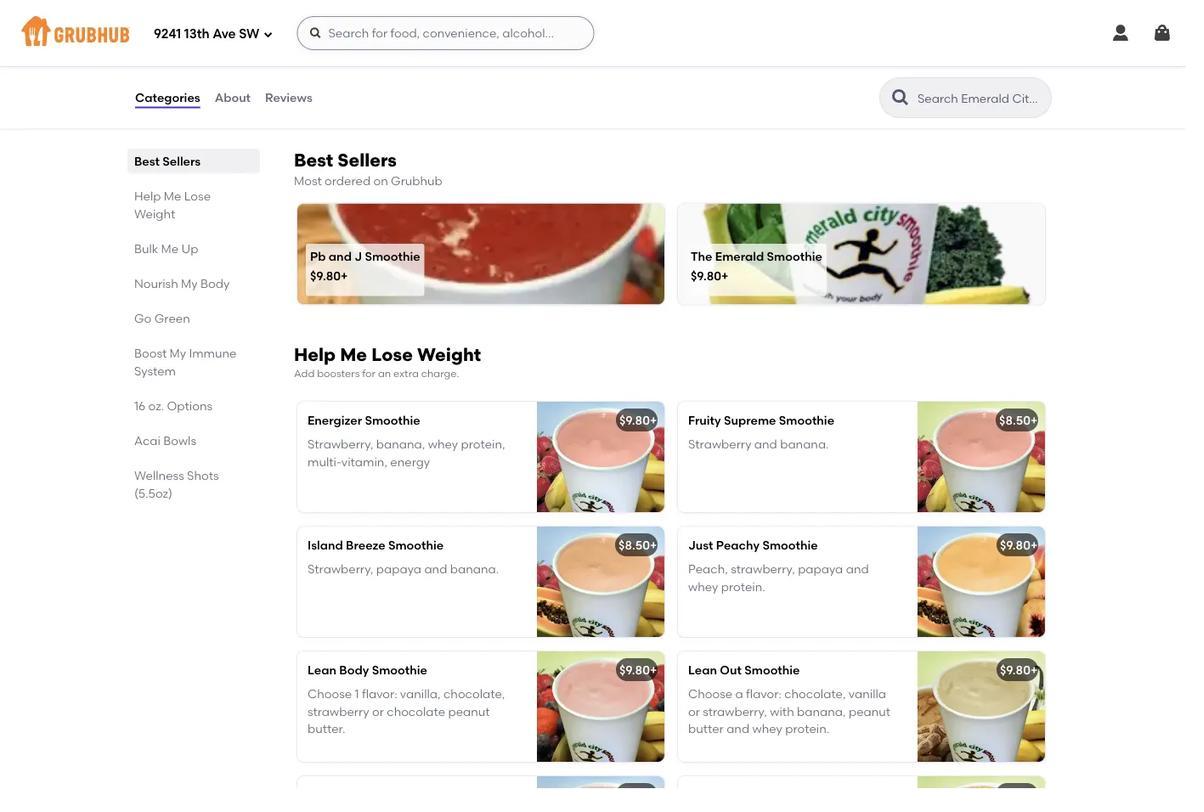 Task type: vqa. For each thing, say whether or not it's contained in the screenshot.
Options
yes



Task type: locate. For each thing, give the bounding box(es) containing it.
peach,
[[688, 562, 728, 577]]

0 vertical spatial banana.
[[780, 437, 829, 452]]

just peachy smoothie image
[[918, 527, 1045, 637]]

help for help me lose weight add boosters for an extra charge.
[[294, 344, 336, 365]]

go green tab
[[134, 309, 253, 327]]

$9.80 for choose a flavor: chocolate, vanilla or strawberry, with banana, peanut butter and whey protein.
[[1000, 663, 1031, 678]]

or inside choose 1 flavor: vanilla, chocolate, strawberry or chocolate peanut butter.
[[372, 704, 384, 719]]

+ for peach, strawberry, papaya and whey protein.
[[1031, 538, 1038, 553]]

smoothie inside the emerald smoothie $9.80 +
[[767, 249, 823, 263]]

bulk me up tab
[[134, 240, 253, 258]]

1 horizontal spatial best
[[294, 150, 333, 171]]

me inside help me lose weight
[[164, 189, 181, 203]]

multi-
[[308, 455, 342, 469]]

2 horizontal spatial whey
[[753, 722, 783, 736]]

svg image
[[1111, 23, 1131, 43]]

chocolate, inside choose 1 flavor: vanilla, chocolate, strawberry or chocolate peanut butter.
[[444, 687, 505, 702]]

+ for choose a flavor: chocolate, vanilla or strawberry, with banana, peanut butter and whey protein.
[[1031, 663, 1038, 678]]

peanut inside choose a flavor: chocolate, vanilla or strawberry, with banana, peanut butter and whey protein.
[[849, 704, 891, 719]]

help for help me lose weight
[[134, 189, 161, 203]]

strawberry, down 'just peachy smoothie'
[[731, 562, 795, 577]]

2 papaya from the left
[[798, 562, 843, 577]]

1 horizontal spatial or
[[688, 704, 700, 719]]

smoothie for lean body smoothie
[[372, 663, 427, 678]]

0 vertical spatial help
[[134, 189, 161, 203]]

me left up
[[161, 241, 179, 256]]

1 horizontal spatial $8.50
[[1000, 413, 1031, 428]]

0 horizontal spatial whey
[[428, 437, 458, 452]]

+
[[341, 269, 348, 283], [722, 269, 729, 283], [650, 413, 657, 428], [1031, 413, 1038, 428], [650, 538, 657, 553], [1031, 538, 1038, 553], [650, 663, 657, 678], [1031, 663, 1038, 678]]

weight up charge.
[[417, 344, 481, 365]]

banana, up energy
[[376, 437, 425, 452]]

1 chocolate, from the left
[[444, 687, 505, 702]]

best inside best sellers most ordered on grubhub
[[294, 150, 333, 171]]

sellers for best sellers most ordered on grubhub
[[338, 150, 397, 171]]

$8.50 +
[[1000, 413, 1038, 428], [619, 538, 657, 553]]

1 vertical spatial me
[[161, 241, 179, 256]]

1 horizontal spatial banana.
[[780, 437, 829, 452]]

0 horizontal spatial banana,
[[376, 437, 425, 452]]

papaya
[[376, 562, 422, 577], [798, 562, 843, 577]]

0 horizontal spatial lean
[[308, 663, 337, 678]]

0 horizontal spatial help
[[134, 189, 161, 203]]

island breeze smoothie
[[308, 538, 444, 553]]

2 min from the left
[[380, 40, 399, 52]]

min down delivery
[[213, 40, 232, 52]]

0 vertical spatial strawberry,
[[308, 437, 374, 452]]

help up add
[[294, 344, 336, 365]]

lose down best sellers tab
[[184, 189, 211, 203]]

most
[[294, 174, 322, 188]]

choose inside choose 1 flavor: vanilla, chocolate, strawberry or chocolate peanut butter.
[[308, 687, 352, 702]]

2 or from the left
[[688, 704, 700, 719]]

1 horizontal spatial papaya
[[798, 562, 843, 577]]

1 horizontal spatial protein.
[[786, 722, 830, 736]]

svg image right sw on the top left of page
[[263, 29, 273, 40]]

2 lean from the left
[[688, 663, 717, 678]]

0 horizontal spatial peanut
[[448, 704, 490, 719]]

1 horizontal spatial lean
[[688, 663, 717, 678]]

+ for strawberry, banana, whey protein, multi-vitamin, energy
[[650, 413, 657, 428]]

reviews
[[265, 90, 313, 105]]

acai bowls
[[134, 434, 196, 448]]

strawberry
[[308, 704, 369, 719]]

1 or from the left
[[372, 704, 384, 719]]

+ inside pb and j smoothie $9.80 +
[[341, 269, 348, 283]]

2 peanut from the left
[[849, 704, 891, 719]]

peanut
[[448, 704, 490, 719], [849, 704, 891, 719]]

smoothie up strawberry, papaya and banana.
[[388, 538, 444, 553]]

for
[[362, 367, 376, 380]]

strawberry, banana, whey protein, multi-vitamin, energy
[[308, 437, 505, 469]]

min
[[213, 40, 232, 52], [380, 40, 399, 52]]

help me lose weight tab
[[134, 187, 253, 223]]

best up the most
[[294, 150, 333, 171]]

boost my immune system
[[134, 346, 237, 378]]

2 vertical spatial whey
[[753, 722, 783, 736]]

banana, right with
[[797, 704, 846, 719]]

sellers up help me lose weight
[[163, 154, 201, 168]]

me inside tab
[[161, 241, 179, 256]]

1 horizontal spatial body
[[339, 663, 369, 678]]

acai bowls tab
[[134, 432, 253, 450]]

weight up bulk
[[134, 207, 175, 221]]

0 vertical spatial my
[[181, 276, 198, 291]]

1 horizontal spatial chocolate,
[[785, 687, 846, 702]]

0 vertical spatial $8.50
[[1000, 413, 1031, 428]]

smoothie for just peachy smoothie
[[763, 538, 818, 553]]

lose
[[184, 189, 211, 203], [372, 344, 413, 365]]

1 lean from the left
[[308, 663, 337, 678]]

system
[[134, 364, 176, 378]]

flavor: right 1
[[362, 687, 397, 702]]

0 vertical spatial strawberry,
[[731, 562, 795, 577]]

protein. down with
[[786, 722, 830, 736]]

help inside help me lose weight
[[134, 189, 161, 203]]

1 peanut from the left
[[448, 704, 490, 719]]

strawberry, inside strawberry, banana, whey protein, multi-vitamin, energy
[[308, 437, 374, 452]]

svg image right svg icon
[[1152, 23, 1173, 43]]

sellers for best sellers
[[163, 154, 201, 168]]

1 vertical spatial weight
[[417, 344, 481, 365]]

banana,
[[376, 437, 425, 452], [797, 704, 846, 719]]

1 choose from the left
[[308, 687, 352, 702]]

1 horizontal spatial sellers
[[338, 150, 397, 171]]

1 vertical spatial strawberry,
[[703, 704, 767, 719]]

0 horizontal spatial min
[[213, 40, 232, 52]]

2 vertical spatial me
[[340, 344, 367, 365]]

the
[[691, 249, 713, 263]]

0 horizontal spatial $8.50 +
[[619, 538, 657, 553]]

and
[[329, 249, 352, 263], [755, 437, 778, 452], [424, 562, 447, 577], [846, 562, 869, 577], [727, 722, 750, 736]]

1 horizontal spatial flavor:
[[746, 687, 782, 702]]

help
[[134, 189, 161, 203], [294, 344, 336, 365]]

1 horizontal spatial lose
[[372, 344, 413, 365]]

1 vertical spatial $8.50 +
[[619, 538, 657, 553]]

min right 10–20
[[380, 40, 399, 52]]

smoothie up peach, strawberry, papaya and whey protein.
[[763, 538, 818, 553]]

10–20
[[350, 40, 378, 52]]

grubhub
[[391, 174, 443, 188]]

$9.80 inside pb and j smoothie $9.80 +
[[310, 269, 341, 283]]

chocolate, up with
[[785, 687, 846, 702]]

1 vertical spatial strawberry,
[[308, 562, 374, 577]]

1 horizontal spatial $8.50 +
[[1000, 413, 1038, 428]]

+ for strawberry, papaya and banana.
[[650, 538, 657, 553]]

energizer smoothie image
[[537, 402, 665, 512]]

smoothie for lean out smoothie
[[745, 663, 800, 678]]

banana, inside choose a flavor: chocolate, vanilla or strawberry, with banana, peanut butter and whey protein.
[[797, 704, 846, 719]]

lose for help me lose weight add boosters for an extra charge.
[[372, 344, 413, 365]]

$8.50 for strawberry, papaya and banana.
[[619, 538, 650, 553]]

best sellers
[[134, 154, 201, 168]]

0 horizontal spatial weight
[[134, 207, 175, 221]]

1 horizontal spatial choose
[[688, 687, 733, 702]]

papaya down 'just peachy smoothie'
[[798, 562, 843, 577]]

green
[[154, 311, 190, 326]]

0 horizontal spatial papaya
[[376, 562, 422, 577]]

sellers up on
[[338, 150, 397, 171]]

strawberry,
[[731, 562, 795, 577], [703, 704, 767, 719]]

choose
[[308, 687, 352, 702], [688, 687, 733, 702]]

smoothie right out
[[745, 663, 800, 678]]

0 horizontal spatial banana.
[[450, 562, 499, 577]]

0 vertical spatial lose
[[184, 189, 211, 203]]

2 choose from the left
[[688, 687, 733, 702]]

fruity
[[688, 413, 721, 428]]

me
[[164, 189, 181, 203], [161, 241, 179, 256], [340, 344, 367, 365]]

best inside tab
[[134, 154, 160, 168]]

$9.80 +
[[620, 413, 657, 428], [1000, 538, 1038, 553], [620, 663, 657, 678], [1000, 663, 1038, 678]]

whey down peach,
[[688, 579, 719, 594]]

choose inside choose a flavor: chocolate, vanilla or strawberry, with banana, peanut butter and whey protein.
[[688, 687, 733, 702]]

protein.
[[721, 579, 766, 594], [786, 722, 830, 736]]

boost my immune system tab
[[134, 344, 253, 380]]

16 oz. options tab
[[134, 397, 253, 415]]

my right boost
[[170, 346, 186, 360]]

weight inside help me lose weight
[[134, 207, 175, 221]]

body up 1
[[339, 663, 369, 678]]

or up butter in the bottom of the page
[[688, 704, 700, 719]]

lose up an
[[372, 344, 413, 365]]

+ for strawberry and banana.
[[1031, 413, 1038, 428]]

just peachy smoothie
[[688, 538, 818, 553]]

whey down with
[[753, 722, 783, 736]]

a
[[736, 687, 743, 702]]

2 chocolate, from the left
[[785, 687, 846, 702]]

smoothie for island breeze smoothie
[[388, 538, 444, 553]]

13th
[[184, 26, 210, 42]]

shots
[[187, 468, 219, 483]]

lean up strawberry
[[308, 663, 337, 678]]

or left chocolate
[[372, 704, 384, 719]]

wellness shots (5.5oz)
[[134, 468, 219, 501]]

lose inside help me lose weight
[[184, 189, 211, 203]]

2 flavor: from the left
[[746, 687, 782, 702]]

strawberry
[[688, 437, 752, 452]]

lean left out
[[688, 663, 717, 678]]

0 vertical spatial banana,
[[376, 437, 425, 452]]

1 horizontal spatial banana,
[[797, 704, 846, 719]]

smoothie right emerald
[[767, 249, 823, 263]]

0 vertical spatial weight
[[134, 207, 175, 221]]

lose inside help me lose weight add boosters for an extra charge.
[[372, 344, 413, 365]]

1 vertical spatial help
[[294, 344, 336, 365]]

0 horizontal spatial protein.
[[721, 579, 766, 594]]

papaya down island breeze smoothie
[[376, 562, 422, 577]]

1 horizontal spatial help
[[294, 344, 336, 365]]

protein. inside choose a flavor: chocolate, vanilla or strawberry, with banana, peanut butter and whey protein.
[[786, 722, 830, 736]]

1 vertical spatial banana,
[[797, 704, 846, 719]]

strawberry, down a
[[703, 704, 767, 719]]

banana.
[[780, 437, 829, 452], [450, 562, 499, 577]]

whey up energy
[[428, 437, 458, 452]]

with
[[770, 704, 794, 719]]

help down best sellers
[[134, 189, 161, 203]]

lean body smoothie image
[[537, 652, 665, 762]]

choose a flavor: chocolate, vanilla or strawberry, with banana, peanut butter and whey protein.
[[688, 687, 891, 736]]

strawberry and banana.
[[688, 437, 829, 452]]

me inside help me lose weight add boosters for an extra charge.
[[340, 344, 367, 365]]

1 vertical spatial $8.50
[[619, 538, 650, 553]]

sellers inside best sellers most ordered on grubhub
[[338, 150, 397, 171]]

0 vertical spatial protein.
[[721, 579, 766, 594]]

whey
[[428, 437, 458, 452], [688, 579, 719, 594], [753, 722, 783, 736]]

papaya inside peach, strawberry, papaya and whey protein.
[[798, 562, 843, 577]]

1 horizontal spatial whey
[[688, 579, 719, 594]]

flavor: right a
[[746, 687, 782, 702]]

smoothie right j
[[365, 249, 420, 263]]

my inside 'boost my immune system'
[[170, 346, 186, 360]]

sellers inside tab
[[163, 154, 201, 168]]

1 horizontal spatial min
[[380, 40, 399, 52]]

best
[[294, 150, 333, 171], [134, 154, 160, 168]]

body down bulk me up tab
[[201, 276, 230, 291]]

choose left a
[[688, 687, 733, 702]]

1 vertical spatial body
[[339, 663, 369, 678]]

peanut right chocolate
[[448, 704, 490, 719]]

weight inside help me lose weight add boosters for an extra charge.
[[417, 344, 481, 365]]

2 strawberry, from the top
[[308, 562, 374, 577]]

or
[[372, 704, 384, 719], [688, 704, 700, 719]]

orange twister smoothie image
[[918, 777, 1045, 790]]

$9.80 for choose 1 flavor: vanilla, chocolate, strawberry or chocolate peanut butter.
[[620, 663, 650, 678]]

1 vertical spatial lose
[[372, 344, 413, 365]]

sellers
[[338, 150, 397, 171], [163, 154, 201, 168]]

0 vertical spatial $8.50 +
[[1000, 413, 1038, 428]]

butter
[[688, 722, 724, 736]]

bowls
[[163, 434, 196, 448]]

smoothie up strawberry, banana, whey protein, multi-vitamin, energy
[[365, 413, 420, 428]]

body inside nourish my body tab
[[201, 276, 230, 291]]

1 vertical spatial whey
[[688, 579, 719, 594]]

$8.50 for strawberry and banana.
[[1000, 413, 1031, 428]]

1 horizontal spatial weight
[[417, 344, 481, 365]]

best sellers tab
[[134, 152, 253, 170]]

svg image
[[1152, 23, 1173, 43], [309, 26, 323, 40], [263, 29, 273, 40]]

strawberry, for island
[[308, 562, 374, 577]]

search icon image
[[891, 88, 911, 108]]

weight for help me lose weight
[[134, 207, 175, 221]]

me down best sellers
[[164, 189, 181, 203]]

butter.
[[308, 722, 345, 736]]

0 horizontal spatial $8.50
[[619, 538, 650, 553]]

smoothie up strawberry and banana.
[[779, 413, 835, 428]]

1 min from the left
[[213, 40, 232, 52]]

chocolate,
[[444, 687, 505, 702], [785, 687, 846, 702]]

smoothie up vanilla,
[[372, 663, 427, 678]]

0 horizontal spatial body
[[201, 276, 230, 291]]

$9.80 for peach, strawberry, papaya and whey protein.
[[1000, 538, 1031, 553]]

0 horizontal spatial flavor:
[[362, 687, 397, 702]]

0 vertical spatial body
[[201, 276, 230, 291]]

nourish my body tab
[[134, 275, 253, 292]]

whey inside strawberry, banana, whey protein, multi-vitamin, energy
[[428, 437, 458, 452]]

1 vertical spatial banana.
[[450, 562, 499, 577]]

1 vertical spatial my
[[170, 346, 186, 360]]

svg image left mi
[[309, 26, 323, 40]]

flavor: inside choose 1 flavor: vanilla, chocolate, strawberry or chocolate peanut butter.
[[362, 687, 397, 702]]

strawberry, down "island"
[[308, 562, 374, 577]]

my right nourish
[[181, 276, 198, 291]]

acai
[[134, 434, 161, 448]]

0 horizontal spatial best
[[134, 154, 160, 168]]

best up help me lose weight
[[134, 154, 160, 168]]

best for best sellers most ordered on grubhub
[[294, 150, 333, 171]]

flavor: inside choose a flavor: chocolate, vanilla or strawberry, with banana, peanut butter and whey protein.
[[746, 687, 782, 702]]

0 horizontal spatial chocolate,
[[444, 687, 505, 702]]

and inside peach, strawberry, papaya and whey protein.
[[846, 562, 869, 577]]

reviews button
[[264, 67, 313, 128]]

choose up strawberry
[[308, 687, 352, 702]]

0 horizontal spatial lose
[[184, 189, 211, 203]]

help inside help me lose weight add boosters for an extra charge.
[[294, 344, 336, 365]]

0 horizontal spatial or
[[372, 704, 384, 719]]

my for boost
[[170, 346, 186, 360]]

(5.5oz)
[[134, 486, 173, 501]]

9241
[[154, 26, 181, 42]]

0 vertical spatial me
[[164, 189, 181, 203]]

boosters
[[317, 367, 360, 380]]

add
[[294, 367, 315, 380]]

body
[[201, 276, 230, 291], [339, 663, 369, 678]]

option group
[[134, 17, 426, 60]]

0 vertical spatial whey
[[428, 437, 458, 452]]

fruity supreme smoothie image
[[918, 402, 1045, 512]]

smoothie
[[365, 249, 420, 263], [767, 249, 823, 263], [365, 413, 420, 428], [779, 413, 835, 428], [388, 538, 444, 553], [763, 538, 818, 553], [372, 663, 427, 678], [745, 663, 800, 678]]

protein. down peach,
[[721, 579, 766, 594]]

peanut down vanilla
[[849, 704, 891, 719]]

help me lose weight add boosters for an extra charge.
[[294, 344, 481, 380]]

immune
[[189, 346, 237, 360]]

charge.
[[421, 367, 459, 380]]

flavor:
[[362, 687, 397, 702], [746, 687, 782, 702]]

0 horizontal spatial sellers
[[163, 154, 201, 168]]

Search for food, convenience, alcohol... search field
[[297, 16, 594, 50]]

ave
[[213, 26, 236, 42]]

0 horizontal spatial choose
[[308, 687, 352, 702]]

1 horizontal spatial peanut
[[849, 704, 891, 719]]

me up boosters
[[340, 344, 367, 365]]

1 vertical spatial protein.
[[786, 722, 830, 736]]

1 strawberry, from the top
[[308, 437, 374, 452]]

1 flavor: from the left
[[362, 687, 397, 702]]

strawberry, up multi- on the bottom
[[308, 437, 374, 452]]

chocolate, right vanilla,
[[444, 687, 505, 702]]

main navigation navigation
[[0, 0, 1186, 66]]



Task type: describe. For each thing, give the bounding box(es) containing it.
wellness shots (5.5oz) tab
[[134, 467, 253, 502]]

an
[[378, 367, 391, 380]]

bulk
[[134, 241, 158, 256]]

smoothie for the emerald smoothie $9.80 +
[[767, 249, 823, 263]]

nourish
[[134, 276, 178, 291]]

1 papaya from the left
[[376, 562, 422, 577]]

mi
[[327, 40, 339, 52]]

smoothie inside pb and j smoothie $9.80 +
[[365, 249, 420, 263]]

delivery
[[186, 25, 226, 37]]

about button
[[214, 67, 252, 128]]

categories button
[[134, 67, 201, 128]]

choose for out
[[688, 687, 733, 702]]

me for help me lose weight
[[164, 189, 181, 203]]

chocolate
[[387, 704, 445, 719]]

smoothie for fruity supreme smoothie
[[779, 413, 835, 428]]

peanut inside choose 1 flavor: vanilla, chocolate, strawberry or chocolate peanut butter.
[[448, 704, 490, 719]]

me for bulk me up
[[161, 241, 179, 256]]

flavor: for or
[[362, 687, 397, 702]]

categories
[[135, 90, 200, 105]]

$9.80 + for strawberry, banana, whey protein, multi-vitamin, energy
[[620, 413, 657, 428]]

Search Emerald City Smoothie search field
[[916, 90, 1046, 106]]

peach, strawberry, papaya and whey protein.
[[688, 562, 869, 594]]

protein,
[[461, 437, 505, 452]]

lose for help me lose weight
[[184, 189, 211, 203]]

vanilla
[[849, 687, 886, 702]]

just
[[688, 538, 713, 553]]

strawberry, for energizer
[[308, 437, 374, 452]]

16
[[134, 399, 146, 413]]

$9.80 + for choose a flavor: chocolate, vanilla or strawberry, with banana, peanut butter and whey protein.
[[1000, 663, 1038, 678]]

pb and j smoothie $9.80 +
[[310, 249, 420, 283]]

ordered
[[325, 174, 371, 188]]

peachy
[[716, 538, 760, 553]]

$9.80 + for choose 1 flavor: vanilla, chocolate, strawberry or chocolate peanut butter.
[[620, 663, 657, 678]]

sw
[[239, 26, 260, 42]]

banana, inside strawberry, banana, whey protein, multi-vitamin, energy
[[376, 437, 425, 452]]

energizer smoothie
[[308, 413, 420, 428]]

1 horizontal spatial svg image
[[309, 26, 323, 40]]

island
[[308, 538, 343, 553]]

whey inside choose a flavor: chocolate, vanilla or strawberry, with banana, peanut butter and whey protein.
[[753, 722, 783, 736]]

boost
[[134, 346, 167, 360]]

energy
[[390, 455, 430, 469]]

pickup
[[337, 25, 371, 37]]

+ for choose 1 flavor: vanilla, chocolate, strawberry or chocolate peanut butter.
[[650, 663, 657, 678]]

$9.80 + for peach, strawberry, papaya and whey protein.
[[1000, 538, 1038, 553]]

on
[[373, 174, 388, 188]]

9241 13th ave sw
[[154, 26, 260, 42]]

strawberry, papaya and banana.
[[308, 562, 499, 577]]

lean out smoothie
[[688, 663, 800, 678]]

$8.50 + for strawberry and banana.
[[1000, 413, 1038, 428]]

delivery 35–50 min
[[181, 25, 232, 52]]

go
[[134, 311, 152, 326]]

$9.80 for strawberry, banana, whey protein, multi-vitamin, energy
[[620, 413, 650, 428]]

protein. inside peach, strawberry, papaya and whey protein.
[[721, 579, 766, 594]]

about
[[215, 90, 251, 105]]

min inside pickup 6.4 mi • 10–20 min
[[380, 40, 399, 52]]

choose 1 flavor: vanilla, chocolate, strawberry or chocolate peanut butter.
[[308, 687, 505, 736]]

or inside choose a flavor: chocolate, vanilla or strawberry, with banana, peanut butter and whey protein.
[[688, 704, 700, 719]]

6.4
[[309, 40, 324, 52]]

lean body smoothie
[[308, 663, 427, 678]]

wellness
[[134, 468, 184, 483]]

2 horizontal spatial svg image
[[1152, 23, 1173, 43]]

out
[[720, 663, 742, 678]]

vitamin,
[[342, 455, 388, 469]]

supreme
[[724, 413, 776, 428]]

help me lose weight
[[134, 189, 211, 221]]

and inside pb and j smoothie $9.80 +
[[329, 249, 352, 263]]

extra
[[393, 367, 419, 380]]

$9.80 inside the emerald smoothie $9.80 +
[[691, 269, 722, 283]]

0 horizontal spatial svg image
[[263, 29, 273, 40]]

best sellers most ordered on grubhub
[[294, 150, 443, 188]]

min inside delivery 35–50 min
[[213, 40, 232, 52]]

best for best sellers
[[134, 154, 160, 168]]

35–50
[[181, 40, 211, 52]]

pickup 6.4 mi • 10–20 min
[[309, 25, 399, 52]]

strawberry, inside peach, strawberry, papaya and whey protein.
[[731, 562, 795, 577]]

energizer
[[308, 413, 362, 428]]

low carb smoothie image
[[537, 777, 665, 790]]

vanilla,
[[400, 687, 441, 702]]

emerald
[[715, 249, 764, 263]]

chocolate, inside choose a flavor: chocolate, vanilla or strawberry, with banana, peanut butter and whey protein.
[[785, 687, 846, 702]]

the emerald smoothie $9.80 +
[[691, 249, 823, 283]]

me for help me lose weight add boosters for an extra charge.
[[340, 344, 367, 365]]

lean for lean body smoothie
[[308, 663, 337, 678]]

my for nourish
[[181, 276, 198, 291]]

16 oz. options
[[134, 399, 213, 413]]

and inside choose a flavor: chocolate, vanilla or strawberry, with banana, peanut butter and whey protein.
[[727, 722, 750, 736]]

lean for lean out smoothie
[[688, 663, 717, 678]]

choose for body
[[308, 687, 352, 702]]

oz.
[[148, 399, 164, 413]]

options
[[167, 399, 213, 413]]

island breeze smoothie image
[[537, 527, 665, 637]]

flavor: for strawberry,
[[746, 687, 782, 702]]

1
[[355, 687, 359, 702]]

+ inside the emerald smoothie $9.80 +
[[722, 269, 729, 283]]

pb
[[310, 249, 326, 263]]

bulk me up
[[134, 241, 198, 256]]

breeze
[[346, 538, 385, 553]]

weight for help me lose weight add boosters for an extra charge.
[[417, 344, 481, 365]]

strawberry, inside choose a flavor: chocolate, vanilla or strawberry, with banana, peanut butter and whey protein.
[[703, 704, 767, 719]]

option group containing delivery 35–50 min
[[134, 17, 426, 60]]

$8.50 + for strawberry, papaya and banana.
[[619, 538, 657, 553]]

lean out smoothie image
[[918, 652, 1045, 762]]

j
[[355, 249, 362, 263]]

nourish my body
[[134, 276, 230, 291]]

up
[[181, 241, 198, 256]]

go green
[[134, 311, 190, 326]]

whey inside peach, strawberry, papaya and whey protein.
[[688, 579, 719, 594]]

fruity supreme smoothie
[[688, 413, 835, 428]]

•
[[343, 40, 347, 52]]



